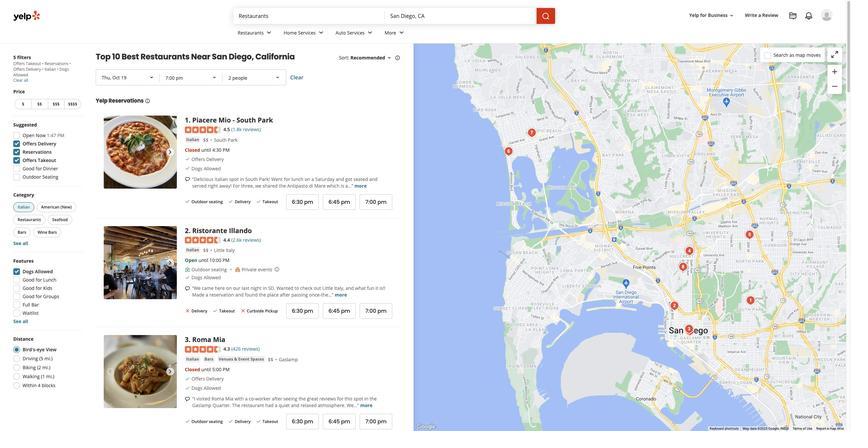 Task type: locate. For each thing, give the bounding box(es) containing it.
1 horizontal spatial 24 chevron down v2 image
[[366, 29, 374, 37]]

1 16 speech v2 image from the top
[[185, 286, 190, 292]]

gaslamp right spaces
[[279, 357, 298, 363]]

2 vertical spatial 6:30 pm
[[292, 418, 313, 426]]

1 6:45 pm link from the top
[[323, 194, 356, 210]]

got
[[345, 176, 352, 182]]

1 7:00 from the top
[[366, 198, 376, 206]]

1 6:45 pm from the top
[[329, 198, 350, 206]]

. for 3
[[189, 336, 191, 345]]

$$ for 1
[[203, 137, 209, 143]]

map
[[796, 52, 806, 58], [830, 427, 837, 431]]

0 horizontal spatial yelp
[[96, 97, 108, 105]]

1 vertical spatial reservations
[[109, 97, 144, 105]]

0 vertical spatial .
[[189, 116, 191, 125]]

1 vertical spatial all
[[23, 240, 28, 247]]

pm for 2 . ristorante illando
[[223, 258, 230, 264]]

0 horizontal spatial ristorante illando image
[[104, 226, 177, 300]]

restaurants inside business categories element
[[238, 29, 264, 36]]

1 24 chevron down v2 image from the left
[[317, 29, 325, 37]]

1 vertical spatial gaslamp
[[192, 403, 211, 409]]

map left error
[[830, 427, 837, 431]]

delivery down 4:30
[[206, 156, 224, 163]]

1 horizontal spatial services
[[347, 29, 365, 36]]

spot up the we…"
[[354, 396, 363, 402]]

bars right wine
[[48, 230, 57, 235]]

0 vertical spatial piacere mio - south park image
[[104, 116, 177, 189]]

16 info v2 image
[[395, 55, 400, 60], [145, 98, 150, 104]]

venues
[[219, 357, 233, 363]]

1 vertical spatial 16 speech v2 image
[[185, 397, 190, 402]]

2 6:45 from the top
[[329, 308, 340, 315]]

served
[[192, 183, 207, 189]]

mi.) right (1
[[46, 374, 54, 380]]

di
[[309, 183, 313, 189]]

0 vertical spatial more link
[[355, 183, 367, 189]]

map data ©2023 google, inegi
[[743, 427, 789, 431]]

6:30 down antipasto on the top left of the page
[[292, 198, 303, 206]]

0 vertical spatial open
[[23, 132, 35, 139]]

slideshow element for 3
[[104, 336, 177, 409]]

0 vertical spatial seating
[[209, 199, 223, 205]]

24 chevron down v2 image for more
[[398, 29, 406, 37]]

6:30 for piacere mio - south park
[[292, 198, 303, 206]]

services right home
[[298, 29, 316, 36]]

1
[[185, 116, 189, 125]]

6:45 pm link for ristorante illando
[[323, 304, 356, 319]]

allowed up good for lunch
[[35, 269, 53, 275]]

outdoor inside group
[[23, 174, 41, 180]]

venues & event spaces button
[[217, 357, 265, 363]]

6:45 down which
[[329, 198, 340, 206]]

3 6:30 pm link from the top
[[286, 414, 319, 430]]

24 chevron down v2 image for auto services
[[366, 29, 374, 37]]

6:30 pm
[[292, 198, 313, 206], [292, 308, 313, 315], [292, 418, 313, 426]]

delivery down three,
[[235, 199, 251, 205]]

see all up features
[[13, 240, 28, 247]]

the
[[232, 403, 240, 409]]

2 . from the top
[[189, 226, 191, 235]]

5
[[13, 54, 16, 61]]

italian link down 4.4 star rating image
[[185, 247, 201, 254]]

great
[[307, 396, 318, 402]]

what
[[355, 285, 366, 292]]

2 6:30 from the top
[[292, 308, 303, 315]]

outdoor seating down open until 10:00 pm
[[192, 267, 227, 273]]

spot inside "i visited roma mia with a co-worker after seeing the great reviews for this spot in the gaslamp quarter. the restaurant had a quiet and relaxed atmosphere.  we…"
[[354, 396, 363, 402]]

1 horizontal spatial roma
[[212, 396, 224, 402]]

6:45 pm link down the…"
[[323, 304, 356, 319]]

1 slideshow element from the top
[[104, 116, 177, 189]]

6:45 down the…"
[[329, 308, 340, 315]]

2 7:00 pm from the top
[[366, 308, 387, 315]]

1 vertical spatial 6:45
[[329, 308, 340, 315]]

all up features
[[23, 240, 28, 247]]

6:30 pm link for roma mia
[[286, 414, 319, 430]]

1 good from the top
[[23, 166, 34, 172]]

and inside "i visited roma mia with a co-worker after seeing the great reviews for this spot in the gaslamp quarter. the restaurant had a quiet and relaxed atmosphere.  we…"
[[291, 403, 299, 409]]

see
[[13, 240, 21, 247], [13, 319, 21, 325]]

2 vertical spatial 6:30 pm link
[[286, 414, 319, 430]]

1 previous image from the top
[[106, 148, 114, 156]]

•
[[42, 61, 44, 67], [69, 61, 71, 67], [42, 67, 44, 72], [57, 67, 59, 72]]

a right write
[[759, 12, 761, 18]]

(new)
[[61, 205, 72, 210]]

reviews) for mio
[[243, 126, 261, 133]]

for down offers takeout
[[36, 166, 42, 172]]

2 outdoor seating from the top
[[192, 267, 227, 273]]

Time field
[[160, 71, 222, 85]]

0 vertical spatial 7:00 pm link
[[360, 194, 392, 210]]

1 vertical spatial 16 info v2 image
[[145, 98, 150, 104]]

yelp
[[690, 12, 699, 18], [96, 97, 108, 105]]

2 vertical spatial restaurants
[[18, 217, 41, 223]]

3 7:00 pm link from the top
[[360, 414, 392, 430]]

2 vertical spatial offers delivery
[[192, 376, 224, 382]]

seating down '10:00'
[[211, 267, 227, 273]]

search image
[[542, 12, 550, 20]]

7:00 pm link for roma mia
[[360, 414, 392, 430]]

24 chevron down v2 image left auto
[[317, 29, 325, 37]]

1 vertical spatial .
[[189, 226, 191, 235]]

for
[[700, 12, 707, 18], [36, 166, 42, 172], [284, 176, 290, 182], [36, 277, 42, 283], [36, 285, 42, 292], [36, 294, 42, 300], [337, 396, 344, 402]]

2 vertical spatial previous image
[[106, 368, 114, 376]]

0 horizontal spatial restaurants
[[18, 217, 41, 223]]

2 italian link from the top
[[185, 247, 201, 254]]

more for 3 . roma mia
[[360, 403, 373, 409]]

which
[[327, 183, 340, 189]]

24 chevron down v2 image
[[265, 29, 273, 37]]

map right as
[[796, 52, 806, 58]]

see for category
[[13, 240, 21, 247]]

16 checkmark v2 image
[[185, 157, 190, 162], [185, 166, 190, 171], [185, 199, 190, 205], [185, 275, 190, 281], [213, 309, 218, 314], [185, 419, 190, 425]]

little italy
[[214, 248, 235, 254]]

bars link
[[203, 357, 215, 363]]

italian link down 4.5 star rating 'image'
[[185, 137, 201, 143]]

0 vertical spatial spot
[[229, 176, 239, 182]]

1 see all button from the top
[[13, 240, 28, 247]]

1 6:30 from the top
[[292, 198, 303, 206]]

24 chevron down v2 image inside auto services link
[[366, 29, 374, 37]]

3 . from the top
[[189, 336, 191, 345]]

pm right the 5:00
[[223, 367, 230, 373]]

1 vertical spatial 7:00 pm
[[366, 308, 387, 315]]

2 vertical spatial seating
[[209, 419, 223, 425]]

little inside "we came here on our last night in sd. wanted to check out little italy, and what fun it is!! made a reservation and found the place after passing once-the…"
[[322, 285, 333, 292]]

reviews) for illando
[[243, 237, 261, 243]]

6:30 pm for 1 . piacere mio - south park
[[292, 198, 313, 206]]

1 vertical spatial on
[[226, 285, 232, 292]]

projects image
[[789, 12, 797, 20]]

2 horizontal spatial restaurants
[[238, 29, 264, 36]]

bars down restaurants button
[[18, 230, 26, 235]]

1 vertical spatial yelp
[[96, 97, 108, 105]]

6:30 down passing
[[292, 308, 303, 315]]

for for dinner
[[36, 166, 42, 172]]

bars for bars button to the top
[[18, 230, 26, 235]]

this
[[345, 396, 353, 402]]

2 7:00 from the top
[[366, 308, 376, 315]]

roma for visited
[[212, 396, 224, 402]]

1 vertical spatial 6:45 pm
[[329, 308, 350, 315]]

offers delivery
[[23, 141, 56, 147], [192, 156, 224, 163], [192, 376, 224, 382]]

0 horizontal spatial bars button
[[13, 228, 31, 238]]

16 chevron down v2 image
[[729, 13, 735, 18]]

1 italian link from the top
[[185, 137, 201, 143]]

0 horizontal spatial roma
[[192, 336, 211, 345]]

0 vertical spatial restaurants
[[238, 29, 264, 36]]

seating for mio
[[209, 199, 223, 205]]

&
[[234, 357, 237, 363]]

a up "di"
[[312, 176, 314, 182]]

1 horizontal spatial park
[[258, 116, 273, 125]]

6:30 for roma mia
[[292, 418, 303, 426]]

flamingo deck image
[[502, 145, 516, 158]]

san
[[212, 51, 227, 62]]

italian up away!
[[215, 176, 228, 182]]

good for dinner
[[23, 166, 58, 172]]

dogs allowed up visited
[[192, 385, 221, 392]]

clear up price
[[13, 77, 23, 83]]

1 vertical spatial in
[[263, 285, 267, 292]]

american (new) button
[[37, 203, 76, 213]]

closed until 4:30 pm
[[185, 147, 230, 153]]

$ button
[[15, 99, 31, 109]]

map for moves
[[796, 52, 806, 58]]

2 services from the left
[[347, 29, 365, 36]]

$$ right spaces
[[268, 357, 273, 363]]

event
[[238, 357, 250, 363]]

3 previous image from the top
[[106, 368, 114, 376]]

for for lunch
[[36, 277, 42, 283]]

fun
[[367, 285, 374, 292]]

previous image for 3
[[106, 368, 114, 376]]

1 services from the left
[[298, 29, 316, 36]]

1 none field from the left
[[239, 12, 380, 20]]

2
[[185, 226, 189, 235]]

allowed up visited
[[204, 385, 221, 392]]

2 closed from the top
[[185, 367, 200, 373]]

2 6:30 pm link from the top
[[286, 304, 319, 319]]

1 vertical spatial offers delivery
[[192, 156, 224, 163]]

0 horizontal spatial 16 info v2 image
[[145, 98, 150, 104]]

2 vertical spatial 6:30
[[292, 418, 303, 426]]

reservation
[[209, 292, 234, 298]]

antipasto
[[287, 183, 308, 189]]

"i visited roma mia with a co-worker after seeing the great reviews for this spot in the gaslamp quarter. the restaurant had a quiet and relaxed atmosphere.  we…"
[[192, 396, 377, 409]]

good up full
[[23, 294, 34, 300]]

1 vertical spatial 6:30 pm link
[[286, 304, 319, 319]]

good for good for dinner
[[23, 166, 34, 172]]

restaurants for the restaurants link
[[238, 29, 264, 36]]

1 next image from the top
[[166, 259, 174, 267]]

roma inside "i visited roma mia with a co-worker after seeing the great reviews for this spot in the gaslamp quarter. the restaurant had a quiet and relaxed atmosphere.  we…"
[[212, 396, 224, 402]]

1 vertical spatial 7:00
[[366, 308, 376, 315]]

yelp right $$$$ button
[[96, 97, 108, 105]]

24 chevron down v2 image inside more link
[[398, 29, 406, 37]]

roma mia image
[[683, 323, 696, 336], [104, 336, 177, 409]]

our
[[233, 285, 241, 292]]

good for good for kids
[[23, 285, 34, 292]]

auto services link
[[330, 24, 379, 43]]

2 next image from the top
[[166, 368, 174, 376]]

good for good for lunch
[[23, 277, 34, 283]]

previous image
[[106, 148, 114, 156], [106, 259, 114, 267], [106, 368, 114, 376]]

offers delivery down now
[[23, 141, 56, 147]]

offers down closed until 5:00 pm
[[192, 376, 205, 382]]

gaslamp
[[279, 357, 298, 363], [192, 403, 211, 409]]

2 horizontal spatial in
[[365, 396, 369, 402]]

good
[[23, 166, 34, 172], [23, 277, 34, 283], [23, 285, 34, 292], [23, 294, 34, 300]]

for inside "i visited roma mia with a co-worker after seeing the great reviews for this spot in the gaslamp quarter. the restaurant had a quiet and relaxed atmosphere.  we…"
[[337, 396, 344, 402]]

1 vertical spatial restaurants
[[141, 51, 190, 62]]

restaurants inside button
[[18, 217, 41, 223]]

see all button for features
[[13, 319, 28, 325]]

2 vertical spatial until
[[201, 367, 211, 373]]

$$
[[37, 101, 42, 107], [203, 137, 209, 143], [203, 248, 209, 254], [268, 357, 273, 363]]

dogs allowed for 1
[[192, 166, 221, 172]]

6:30 for ristorante illando
[[292, 308, 303, 315]]

pm for 3 . roma mia
[[223, 367, 230, 373]]

for inside "button"
[[700, 12, 707, 18]]

delivery down filters
[[26, 67, 41, 72]]

italian link for ristorante
[[185, 247, 201, 254]]

none field find
[[239, 12, 380, 20]]

offers delivery for 3 . roma mia
[[192, 376, 224, 382]]

0 vertical spatial after
[[280, 292, 290, 298]]

in right this
[[365, 396, 369, 402]]

0 horizontal spatial in
[[240, 176, 244, 182]]

all for features
[[23, 319, 28, 325]]

2 good from the top
[[23, 277, 34, 283]]

cinkuni image
[[743, 228, 757, 242]]

a left co-
[[245, 396, 248, 402]]

away!
[[219, 183, 232, 189]]

italian down 4.5 star rating 'image'
[[186, 137, 199, 143]]

3 outdoor seating from the top
[[192, 419, 223, 425]]

and right italy,
[[346, 285, 354, 292]]

bars button down restaurants button
[[13, 228, 31, 238]]

2 6:30 pm from the top
[[292, 308, 313, 315]]

open now 1:47 pm
[[23, 132, 64, 139]]

6:45 for 2 . ristorante illando
[[329, 308, 340, 315]]

. up the '4.3 star rating' image
[[189, 336, 191, 345]]

1 horizontal spatial gaslamp
[[279, 357, 298, 363]]

mia inside "i visited roma mia with a co-worker after seeing the great reviews for this spot in the gaslamp quarter. the restaurant had a quiet and relaxed atmosphere.  we…"
[[225, 396, 233, 402]]

after down wanted
[[280, 292, 290, 298]]

business categories element
[[232, 24, 833, 43]]

more link down italy,
[[335, 292, 347, 298]]

see all
[[13, 240, 28, 247], [13, 319, 28, 325]]

allowed up "delicious
[[204, 166, 221, 172]]

0 vertical spatial next image
[[166, 259, 174, 267]]

6:30 down relaxed
[[292, 418, 303, 426]]

all down waitlist
[[23, 319, 28, 325]]

seating down quarter.
[[209, 419, 223, 425]]

bars
[[18, 230, 26, 235], [48, 230, 57, 235], [205, 357, 213, 363]]

allowed for 2
[[204, 275, 221, 281]]

on up "di"
[[305, 176, 310, 182]]

0 horizontal spatial on
[[226, 285, 232, 292]]

the inside "we came here on our last night in sd. wanted to check out little italy, and what fun it is!! made a reservation and found the place after passing once-the…"
[[259, 292, 266, 298]]

after inside "we came here on our last night in sd. wanted to check out little italy, and what fun it is!! made a reservation and found the place after passing once-the…"
[[280, 292, 290, 298]]

3 7:00 pm from the top
[[366, 418, 387, 426]]

three,
[[241, 183, 254, 189]]

south up three,
[[245, 176, 258, 182]]

dogs for 1
[[192, 166, 203, 172]]

offers delivery down closed until 5:00 pm
[[192, 376, 224, 382]]

1 7:00 pm link from the top
[[360, 194, 392, 210]]

on left our at the left bottom of the page
[[226, 285, 232, 292]]

16 close v2 image
[[240, 309, 246, 314]]

outdoor down "good for dinner"
[[23, 174, 41, 180]]

$$ for 2
[[203, 248, 209, 254]]

wanted
[[277, 285, 293, 292]]

outdoor seating for piacere
[[192, 199, 223, 205]]

1 . from the top
[[189, 116, 191, 125]]

1 6:30 pm from the top
[[292, 198, 313, 206]]

16 speech v2 image
[[185, 286, 190, 292], [185, 397, 190, 402]]

0 vertical spatial park
[[258, 116, 273, 125]]

yelp for yelp for business
[[690, 12, 699, 18]]

group
[[828, 65, 842, 94], [11, 122, 82, 183], [12, 192, 82, 247], [11, 258, 82, 325]]

seating down the right
[[209, 199, 223, 205]]

italian button down 4.5 star rating 'image'
[[185, 137, 201, 143]]

2 see all button from the top
[[13, 319, 28, 325]]

dogs allowed for 2
[[192, 275, 221, 281]]

delivery down the open now 1:47 pm
[[38, 141, 56, 147]]

services for auto services
[[347, 29, 365, 36]]

24 chevron down v2 image inside home services link
[[317, 29, 325, 37]]

allowed up price
[[13, 72, 28, 78]]

map
[[743, 427, 750, 431]]

1 vertical spatial reviews)
[[243, 237, 261, 243]]

in inside "delicious italian spot in south park! went for lunch on a saturday and got seated and served right away! for three, we shared the antipasto di mare which is a…"
[[240, 176, 244, 182]]

1 vertical spatial 6:30
[[292, 308, 303, 315]]

more right the we…"
[[360, 403, 373, 409]]

reservations inside group
[[23, 149, 52, 155]]

parma cucina italiana image
[[683, 245, 697, 258]]

good down offers takeout
[[23, 166, 34, 172]]

1 vertical spatial bars button
[[203, 357, 215, 363]]

0 vertical spatial more
[[355, 183, 367, 189]]

2 vertical spatial all
[[23, 319, 28, 325]]

7:00 pm for 3 . roma mia
[[366, 418, 387, 426]]

2 see from the top
[[13, 319, 21, 325]]

open down suggested
[[23, 132, 35, 139]]

until
[[201, 147, 211, 153], [199, 258, 208, 264], [201, 367, 211, 373]]

allowed inside group
[[35, 269, 53, 275]]

all up price
[[24, 77, 28, 83]]

0 vertical spatial 6:30
[[292, 198, 303, 206]]

zoom in image
[[831, 68, 839, 76]]

2 none field from the left
[[390, 12, 531, 20]]

0 vertical spatial italian link
[[185, 137, 201, 143]]

$$$$ button
[[64, 99, 81, 109]]

3 6:30 pm from the top
[[292, 418, 313, 426]]

see for features
[[13, 319, 21, 325]]

restaurants for restaurants button
[[18, 217, 41, 223]]

1 outdoor seating from the top
[[192, 199, 223, 205]]

0 horizontal spatial open
[[23, 132, 35, 139]]

mio
[[219, 116, 231, 125]]

1 closed from the top
[[185, 147, 200, 153]]

2 horizontal spatial 24 chevron down v2 image
[[398, 29, 406, 37]]

6:30 pm link
[[286, 194, 319, 210], [286, 304, 319, 319], [286, 414, 319, 430]]

1 horizontal spatial in
[[263, 285, 267, 292]]

park
[[258, 116, 273, 125], [228, 137, 238, 143]]

in left "sd."
[[263, 285, 267, 292]]

info icon image
[[274, 267, 280, 273], [274, 267, 280, 273]]

closed down the '4.3 star rating' image
[[185, 367, 200, 373]]

within 4 blocks
[[23, 383, 55, 389]]

price
[[13, 88, 25, 95]]

report a map error link
[[817, 427, 844, 431]]

more for 2 . ristorante illando
[[335, 292, 347, 298]]

3 good from the top
[[23, 285, 34, 292]]

south inside "delicious italian spot in south park! went for lunch on a saturday and got seated and served right away! for three, we shared the antipasto di mare which is a…"
[[245, 176, 258, 182]]

3 24 chevron down v2 image from the left
[[398, 29, 406, 37]]

roma
[[192, 336, 211, 345], [212, 396, 224, 402]]

0 horizontal spatial services
[[298, 29, 316, 36]]

bars up closed until 5:00 pm
[[205, 357, 213, 363]]

0 vertical spatial reviews)
[[243, 126, 261, 133]]

0 horizontal spatial clear
[[13, 77, 23, 83]]

until for roma
[[201, 367, 211, 373]]

3 6:45 pm from the top
[[329, 418, 350, 426]]

1 vertical spatial roma
[[212, 396, 224, 402]]

1 vertical spatial piacere mio - south park image
[[744, 294, 758, 307]]

wine bars button
[[33, 228, 61, 238]]

16 checkmark v2 image
[[228, 199, 234, 205], [256, 199, 261, 205], [185, 377, 190, 382], [185, 386, 190, 391], [228, 419, 234, 425], [256, 419, 261, 425]]

italian button down 4.4 star rating image
[[185, 247, 201, 254]]

the down night
[[259, 292, 266, 298]]

$$ button
[[31, 99, 48, 109]]

0 vertical spatial until
[[201, 147, 211, 153]]

0 vertical spatial 6:45
[[329, 198, 340, 206]]

dogs allowed down filters
[[13, 67, 69, 78]]

reviews) for mia
[[242, 346, 260, 353]]

takeout inside the "offers takeout • reservations • offers delivery • italian •"
[[26, 61, 41, 67]]

1 vertical spatial see
[[13, 319, 21, 325]]

kids
[[43, 285, 52, 292]]

a inside "delicious italian spot in south park! went for lunch on a saturday and got seated and served right away! for three, we shared the antipasto di mare which is a…"
[[312, 176, 314, 182]]

dogs allowed up good for lunch
[[23, 269, 53, 275]]

right
[[208, 183, 218, 189]]

italian button down 'category'
[[13, 203, 34, 213]]

1 6:30 pm link from the top
[[286, 194, 319, 210]]

None search field
[[233, 8, 557, 24]]

more link right the we…"
[[360, 403, 373, 409]]

2 7:00 pm link from the top
[[360, 304, 392, 319]]

"we
[[192, 285, 201, 292]]

6:30 pm link down passing
[[286, 304, 319, 319]]

1 horizontal spatial on
[[305, 176, 310, 182]]

2 previous image from the top
[[106, 259, 114, 267]]

1 vertical spatial more link
[[335, 292, 347, 298]]

2 6:45 pm link from the top
[[323, 304, 356, 319]]

1 6:45 from the top
[[329, 198, 340, 206]]

2 see all from the top
[[13, 319, 28, 325]]

2 vertical spatial 7:00 pm link
[[360, 414, 392, 430]]

2 vertical spatial more
[[360, 403, 373, 409]]

4 good from the top
[[23, 294, 34, 300]]

1 horizontal spatial roma mia image
[[683, 323, 696, 336]]

. up 4.4 star rating image
[[189, 226, 191, 235]]

1 vertical spatial until
[[199, 258, 208, 264]]

gaslamp down visited
[[192, 403, 211, 409]]

reservations inside the "offers takeout • reservations • offers delivery • italian •"
[[45, 61, 68, 67]]

2 vertical spatial reviews)
[[242, 346, 260, 353]]

american
[[41, 205, 60, 210]]

16 chevron down v2 image
[[387, 55, 392, 60]]

out
[[314, 285, 321, 292]]

10:00
[[210, 258, 221, 264]]

open for open now 1:47 pm
[[23, 132, 35, 139]]

1 vertical spatial mi.)
[[42, 365, 50, 371]]

2 16 speech v2 image from the top
[[185, 397, 190, 402]]

16 close v2 image
[[185, 309, 190, 314]]

4.3 star rating image
[[185, 347, 221, 353]]

6:45 pm link
[[323, 194, 356, 210], [323, 304, 356, 319], [323, 414, 356, 430]]

slideshow element for 1
[[104, 116, 177, 189]]

until down bars link
[[201, 367, 211, 373]]

3 6:30 from the top
[[292, 418, 303, 426]]

chocolat hillcrest image
[[683, 244, 697, 257]]

option group
[[11, 336, 82, 391]]

after inside "i visited roma mia with a co-worker after seeing the great reviews for this spot in the gaslamp quarter. the restaurant had a quiet and relaxed atmosphere.  we…"
[[272, 396, 282, 402]]

open up the 16 outdoor seating v2 icon
[[185, 258, 197, 264]]

mia for visited
[[225, 396, 233, 402]]

bars for bars button to the bottom
[[205, 357, 213, 363]]

slideshow element
[[104, 116, 177, 189], [104, 226, 177, 300], [104, 336, 177, 409]]

0 vertical spatial 6:30 pm
[[292, 198, 313, 206]]

more
[[385, 29, 396, 36]]

a…"
[[345, 183, 353, 189]]

american (new)
[[41, 205, 72, 210]]

next image for 3 . roma mia
[[166, 368, 174, 376]]

16 speech v2 image left "i
[[185, 397, 190, 402]]

ristorante illando image
[[104, 226, 177, 300], [668, 299, 682, 313]]

open for open until 10:00 pm
[[185, 258, 197, 264]]

. left piacere
[[189, 116, 191, 125]]

mare
[[314, 183, 326, 189]]

0 vertical spatial in
[[240, 176, 244, 182]]

piacere mio - south park image
[[104, 116, 177, 189], [744, 294, 758, 307]]

0 vertical spatial see all button
[[13, 240, 28, 247]]

on inside "we came here on our last night in sd. wanted to check out little italy, and what fun it is!! made a reservation and found the place after passing once-the…"
[[226, 285, 232, 292]]

little up the…"
[[322, 285, 333, 292]]

next image
[[166, 148, 174, 156]]

7:00 for ristorante illando
[[366, 308, 376, 315]]

3 6:45 from the top
[[329, 418, 340, 426]]

after
[[280, 292, 290, 298], [272, 396, 282, 402]]

dogs allowed inside group
[[23, 269, 53, 275]]

good for good for groups
[[23, 294, 34, 300]]

for up good for kids
[[36, 277, 42, 283]]

gaslamp inside "i visited roma mia with a co-worker after seeing the great reviews for this spot in the gaslamp quarter. the restaurant had a quiet and relaxed atmosphere.  we…"
[[192, 403, 211, 409]]

curbside
[[247, 309, 264, 314]]

good up good for kids
[[23, 277, 34, 283]]

full bar
[[23, 302, 39, 308]]

suggested
[[13, 122, 37, 128]]

0 vertical spatial 6:45 pm
[[329, 198, 350, 206]]

dogs allowed
[[13, 67, 69, 78], [192, 166, 221, 172], [23, 269, 53, 275], [192, 275, 221, 281], [192, 385, 221, 392]]

0 vertical spatial 6:45 pm link
[[323, 194, 356, 210]]

california
[[255, 51, 295, 62]]

None field
[[239, 12, 380, 20], [390, 12, 531, 20]]

$$ left $$$ button
[[37, 101, 42, 107]]

1 horizontal spatial none field
[[390, 12, 531, 20]]

2 6:45 pm from the top
[[329, 308, 350, 315]]

more down seated
[[355, 183, 367, 189]]

0 vertical spatial previous image
[[106, 148, 114, 156]]

spot up for
[[229, 176, 239, 182]]

place
[[267, 292, 279, 298]]

24 chevron down v2 image right more
[[398, 29, 406, 37]]

7:00 pm link for piacere mio - south park
[[360, 194, 392, 210]]

0 vertical spatial gaslamp
[[279, 357, 298, 363]]

good down good for lunch
[[23, 285, 34, 292]]

italian inside "delicious italian spot in south park! went for lunch on a saturday and got seated and served right away! for three, we shared the antipasto di mare which is a…"
[[215, 176, 228, 182]]

6:30 pm link down relaxed
[[286, 414, 319, 430]]

3 6:45 pm link from the top
[[323, 414, 356, 430]]

6:45
[[329, 198, 340, 206], [329, 308, 340, 315], [329, 418, 340, 426]]

0 vertical spatial on
[[305, 176, 310, 182]]

seating
[[209, 199, 223, 205], [211, 267, 227, 273], [209, 419, 223, 425]]

1 see from the top
[[13, 240, 21, 247]]

1 see all from the top
[[13, 240, 28, 247]]

1 vertical spatial italian link
[[185, 247, 201, 254]]

private events
[[242, 267, 272, 273]]

1 horizontal spatial yelp
[[690, 12, 699, 18]]

closed right next image
[[185, 147, 200, 153]]

3 slideshow element from the top
[[104, 336, 177, 409]]

2 vertical spatial 7:00
[[366, 418, 376, 426]]

write a review link
[[743, 9, 781, 21]]

after up quiet
[[272, 396, 282, 402]]

3 7:00 from the top
[[366, 418, 376, 426]]

16 speech v2 image for 2
[[185, 286, 190, 292]]

shared
[[263, 183, 278, 189]]

2 vertical spatial outdoor seating
[[192, 419, 223, 425]]

italian
[[45, 67, 56, 72], [186, 137, 199, 143], [215, 176, 228, 182], [18, 205, 30, 210], [186, 248, 199, 253], [186, 357, 199, 363]]

1 7:00 pm from the top
[[366, 198, 387, 206]]

2 slideshow element from the top
[[104, 226, 177, 300]]

24 chevron down v2 image
[[317, 29, 325, 37], [366, 29, 374, 37], [398, 29, 406, 37]]

private
[[242, 267, 257, 273]]

none field near
[[390, 12, 531, 20]]

next image
[[166, 259, 174, 267], [166, 368, 174, 376]]

2 vertical spatial reservations
[[23, 149, 52, 155]]

yelp inside "button"
[[690, 12, 699, 18]]

1 vertical spatial 6:45 pm link
[[323, 304, 356, 319]]

mi.)
[[44, 356, 53, 362], [42, 365, 50, 371], [46, 374, 54, 380]]

mi.) for biking (2 mi.)
[[42, 365, 50, 371]]

2 24 chevron down v2 image from the left
[[366, 29, 374, 37]]

0 vertical spatial 16 speech v2 image
[[185, 286, 190, 292]]



Task type: describe. For each thing, give the bounding box(es) containing it.
offers down now
[[23, 141, 37, 147]]

until for ristorante
[[199, 258, 208, 264]]

(426 reviews) link
[[231, 346, 260, 353]]

offers delivery for 1 . piacere mio - south park
[[192, 156, 224, 163]]

16 outdoor seating v2 image
[[185, 267, 190, 273]]

allowed for 3
[[204, 385, 221, 392]]

dogs for 2
[[192, 275, 203, 281]]

the right this
[[370, 396, 377, 402]]

and up is
[[336, 176, 344, 182]]

italian down 4.4 star rating image
[[186, 248, 199, 253]]

for for groups
[[36, 294, 42, 300]]

category
[[13, 192, 34, 198]]

for for business
[[700, 12, 707, 18]]

0 vertical spatial little
[[214, 248, 225, 254]]

italian inside the "offers takeout • reservations • offers delivery • italian •"
[[45, 67, 56, 72]]

good for kids
[[23, 285, 52, 292]]

spot inside "delicious italian spot in south park! went for lunch on a saturday and got seated and served right away! for three, we shared the antipasto di mare which is a…"
[[229, 176, 239, 182]]

bar
[[31, 302, 39, 308]]

roma for .
[[192, 336, 211, 345]]

allowed for 1
[[204, 166, 221, 172]]

allowed inside dogs allowed
[[13, 72, 28, 78]]

7:00 for roma mia
[[366, 418, 376, 426]]

previous image for 2
[[106, 259, 114, 267]]

events
[[258, 267, 272, 273]]

notifications image
[[805, 12, 813, 20]]

in inside "i visited roma mia with a co-worker after seeing the great reviews for this spot in the gaslamp quarter. the restaurant had a quiet and relaxed atmosphere.  we…"
[[365, 396, 369, 402]]

(426
[[231, 346, 241, 353]]

offers up "good for dinner"
[[23, 157, 37, 164]]

Near text field
[[390, 12, 531, 20]]

with
[[235, 396, 244, 402]]

see all for category
[[13, 240, 28, 247]]

next image for 2 . ristorante illando
[[166, 259, 174, 267]]

6:45 pm for 3 . roma mia
[[329, 418, 350, 426]]

italian button down the '4.3 star rating' image
[[185, 357, 201, 363]]

is!!
[[380, 285, 386, 292]]

search
[[774, 52, 789, 58]]

1 vertical spatial park
[[228, 137, 238, 143]]

a right had
[[275, 403, 278, 409]]

outdoor seating for roma
[[192, 419, 223, 425]]

worker
[[255, 396, 271, 402]]

6:45 pm link for roma mia
[[323, 414, 356, 430]]

. for 1
[[189, 116, 191, 125]]

terms
[[793, 427, 802, 431]]

mi.) for walking (1 mi.)
[[46, 374, 54, 380]]

clear button
[[290, 74, 304, 81]]

4.5
[[223, 126, 230, 133]]

delivery down the 5:00
[[206, 376, 224, 382]]

Cover field
[[223, 71, 285, 85]]

outdoor down visited
[[192, 419, 208, 425]]

quiet
[[279, 403, 290, 409]]

italian down the '4.3 star rating' image
[[186, 357, 199, 363]]

came
[[202, 285, 214, 292]]

Find text field
[[239, 12, 380, 20]]

piacere mio - south park link
[[192, 116, 273, 125]]

seafood button
[[48, 215, 72, 225]]

0 horizontal spatial piacere mio - south park image
[[104, 116, 177, 189]]

4:30
[[212, 147, 222, 153]]

(1.8k
[[231, 126, 242, 133]]

mi.) for driving (5 mi.)
[[44, 356, 53, 362]]

6:45 pm for 2 . ristorante illando
[[329, 308, 350, 315]]

map region
[[354, 38, 851, 432]]

takeout left 16 close v2 image
[[219, 309, 235, 314]]

once-
[[309, 292, 321, 298]]

delivery down the
[[235, 419, 251, 425]]

in inside "we came here on our last night in sd. wanted to check out little italy, and what fun it is!! made a reservation and found the place after passing once-the…"
[[263, 285, 267, 292]]

asti ristorante image
[[684, 325, 697, 338]]

map for error
[[830, 427, 837, 431]]

services for home services
[[298, 29, 316, 36]]

4.5 link
[[223, 126, 230, 133]]

mia trattoria image
[[677, 261, 690, 274]]

review
[[763, 12, 779, 18]]

last
[[242, 285, 249, 292]]

blocks
[[42, 383, 55, 389]]

$$ inside button
[[37, 101, 42, 107]]

tyler b. image
[[821, 9, 833, 21]]

2 . ristorante illando
[[185, 226, 252, 235]]

6:45 pm link for piacere mio - south park
[[323, 194, 356, 210]]

1 horizontal spatial bars
[[48, 230, 57, 235]]

user actions element
[[684, 8, 842, 49]]

within
[[23, 383, 37, 389]]

business
[[708, 12, 728, 18]]

7:00 for piacere mio - south park
[[366, 198, 376, 206]]

clear for clear
[[290, 74, 304, 81]]

a right report
[[827, 427, 829, 431]]

terms of use
[[793, 427, 813, 431]]

best
[[122, 51, 139, 62]]

takeout down shared
[[263, 199, 278, 205]]

4.3 link
[[223, 346, 230, 353]]

good for lunch
[[23, 277, 56, 283]]

south park
[[214, 137, 238, 143]]

16 speech v2 image
[[185, 177, 190, 182]]

see all for features
[[13, 319, 28, 325]]

closed for piacere mio - south park
[[185, 147, 200, 153]]

yelp reservations
[[96, 97, 144, 105]]

slideshow element for 2
[[104, 226, 177, 300]]

takeout down had
[[263, 419, 278, 425]]

write a review
[[745, 12, 779, 18]]

6:45 for 3 . roma mia
[[329, 418, 340, 426]]

closed until 5:00 pm
[[185, 367, 230, 373]]

for
[[233, 183, 240, 189]]

0 vertical spatial bars button
[[13, 228, 31, 238]]

(1.8k reviews) link
[[231, 126, 261, 133]]

3
[[185, 336, 189, 345]]

1 horizontal spatial 16 info v2 image
[[395, 55, 400, 60]]

5 filters
[[13, 54, 31, 61]]

on inside "delicious italian spot in south park! went for lunch on a saturday and got seated and served right away! for three, we shared the antipasto di mare which is a…"
[[305, 176, 310, 182]]

terms of use link
[[793, 427, 813, 431]]

group containing features
[[11, 258, 82, 325]]

dogs inside group
[[23, 269, 34, 275]]

more link for roma mia
[[360, 403, 373, 409]]

mia for .
[[213, 336, 225, 345]]

park!
[[259, 176, 270, 182]]

for for kids
[[36, 285, 42, 292]]

group containing suggested
[[11, 122, 82, 183]]

sort:
[[339, 55, 349, 61]]

6:45 pm for 1 . piacere mio - south park
[[329, 198, 350, 206]]

©2023
[[758, 427, 768, 431]]

pm right the 1:47
[[57, 132, 64, 139]]

4.3
[[223, 346, 230, 353]]

outdoor down open until 10:00 pm
[[192, 267, 210, 273]]

full
[[23, 302, 30, 308]]

near
[[191, 51, 210, 62]]

(2.6k reviews)
[[231, 237, 261, 243]]

all for category
[[23, 240, 28, 247]]

yelp for business
[[690, 12, 728, 18]]

price group
[[13, 88, 82, 111]]

illando
[[229, 226, 252, 235]]

7:00 pm for 1 . piacere mio - south park
[[366, 198, 387, 206]]

group containing category
[[12, 192, 82, 247]]

6:30 pm for 2 . ristorante illando
[[292, 308, 313, 315]]

now
[[36, 132, 46, 139]]

a inside "we came here on our last night in sd. wanted to check out little italy, and what fun it is!! made a reservation and found the place after passing once-the…"
[[206, 292, 208, 298]]

inegi
[[781, 427, 789, 431]]

and right seated
[[369, 176, 378, 182]]

italian link for piacere
[[185, 137, 201, 143]]

1 horizontal spatial piacere mio - south park image
[[744, 294, 758, 307]]

1 vertical spatial seating
[[211, 267, 227, 273]]

3 italian link from the top
[[185, 357, 201, 363]]

quarter.
[[213, 403, 231, 409]]

6:30 pm for 3 . roma mia
[[292, 418, 313, 426]]

seating for mia
[[209, 419, 223, 425]]

(2.6k
[[231, 237, 242, 243]]

seeing
[[283, 396, 298, 402]]

curbside pickup
[[247, 309, 278, 314]]

6:45 for 1 . piacere mio - south park
[[329, 198, 340, 206]]

seafood
[[52, 217, 68, 223]]

is
[[341, 183, 344, 189]]

delivery right 16 close v2 icon
[[192, 309, 207, 314]]

closed for roma mia
[[185, 367, 200, 373]]

venues & event spaces link
[[217, 357, 265, 363]]

features
[[13, 258, 34, 264]]

ristorante illando link
[[192, 226, 252, 235]]

zoom out image
[[831, 83, 839, 91]]

italy,
[[334, 285, 344, 292]]

for inside "delicious italian spot in south park! went for lunch on a saturday and got seated and served right away! for three, we shared the antipasto di mare which is a…"
[[284, 176, 290, 182]]

offers takeout
[[23, 157, 56, 164]]

16 speech v2 image for 3
[[185, 397, 190, 402]]

16 private events v2 image
[[235, 267, 240, 273]]

option group containing distance
[[11, 336, 82, 391]]

7:00 pm for 2 . ristorante illando
[[366, 308, 387, 315]]

more for 1 . piacere mio - south park
[[355, 183, 367, 189]]

expand map image
[[831, 51, 839, 59]]

dogs for 3
[[192, 385, 203, 392]]

made
[[192, 292, 204, 298]]

write
[[745, 12, 758, 18]]

filters
[[17, 54, 31, 61]]

scuderie italia image
[[526, 126, 539, 140]]

outdoor down "served"
[[192, 199, 208, 205]]

delivery inside group
[[38, 141, 56, 147]]

eye
[[37, 347, 45, 353]]

of
[[803, 427, 806, 431]]

and down our at the left bottom of the page
[[235, 292, 244, 298]]

roma mia image inside map region
[[683, 323, 696, 336]]

. for 2
[[189, 226, 191, 235]]

biking (2 mi.)
[[23, 365, 50, 371]]

previous image for 1
[[106, 148, 114, 156]]

italian down 'category'
[[18, 205, 30, 210]]

1 vertical spatial south
[[214, 137, 227, 143]]

clear all
[[13, 77, 28, 83]]

dogs allowed for 3
[[192, 385, 221, 392]]

google image
[[415, 423, 437, 432]]

1 horizontal spatial ristorante illando image
[[668, 299, 682, 313]]

Select a date text field
[[96, 70, 160, 85]]

24 chevron down v2 image for home services
[[317, 29, 325, 37]]

more link for ristorante illando
[[335, 292, 347, 298]]

$$ for 3
[[268, 357, 273, 363]]

0 vertical spatial south
[[237, 116, 256, 125]]

home
[[284, 29, 297, 36]]

0 vertical spatial all
[[24, 77, 28, 83]]

distance
[[13, 336, 34, 343]]

data
[[750, 427, 757, 431]]

more link for piacere mio - south park
[[355, 183, 367, 189]]

clear for clear all
[[13, 77, 23, 83]]

italy
[[226, 248, 235, 254]]

takeout inside group
[[38, 157, 56, 164]]

saturday
[[315, 176, 335, 182]]

until for piacere
[[201, 147, 211, 153]]

(426 reviews)
[[231, 346, 260, 353]]

the up relaxed
[[299, 396, 306, 402]]

had
[[265, 403, 274, 409]]

0 horizontal spatial roma mia image
[[104, 336, 177, 409]]

4
[[38, 383, 41, 389]]

delivery inside the "offers takeout • reservations • offers delivery • italian •"
[[26, 67, 41, 72]]

see all button for category
[[13, 240, 28, 247]]

top
[[96, 51, 111, 62]]

yelp for yelp reservations
[[96, 97, 108, 105]]

restaurants button
[[13, 215, 45, 225]]

recommended
[[351, 55, 385, 61]]

offers up clear all
[[13, 67, 25, 72]]

6:30 pm link for piacere mio - south park
[[286, 194, 319, 210]]

venues & event spaces
[[219, 357, 264, 363]]

atmosphere.
[[318, 403, 346, 409]]

4.4 star rating image
[[185, 237, 221, 244]]

-
[[233, 116, 235, 125]]

7:00 pm link for ristorante illando
[[360, 304, 392, 319]]

offers down closed until 4:30 pm at the left top
[[192, 156, 205, 163]]

the inside "delicious italian spot in south park! went for lunch on a saturday and got seated and served right away! for three, we shared the antipasto di mare which is a…"
[[279, 183, 286, 189]]

4.5 star rating image
[[185, 127, 221, 133]]

0 vertical spatial offers delivery
[[23, 141, 56, 147]]

moves
[[807, 52, 821, 58]]

seated
[[354, 176, 368, 182]]

offers down 5 filters
[[13, 61, 25, 67]]



Task type: vqa. For each thing, say whether or not it's contained in the screenshot.
second RESPONSE from left
no



